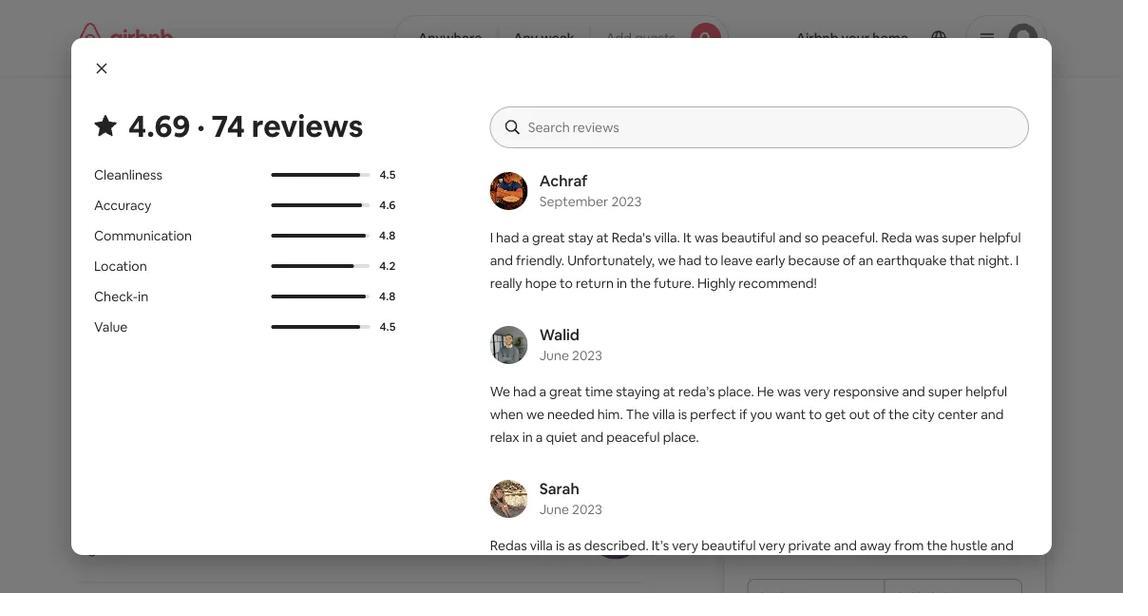 Task type: vqa. For each thing, say whether or not it's contained in the screenshot.
Add to wishlist: Room in South Columbus ICON
no



Task type: locate. For each thing, give the bounding box(es) containing it.
0 vertical spatial super
[[942, 229, 977, 246]]

away
[[860, 537, 892, 554]]

2023
[[612, 193, 642, 210], [572, 347, 603, 364], [572, 501, 603, 518]]

0 vertical spatial villa
[[652, 406, 675, 423]]

guests right add
[[635, 29, 676, 47]]

walid
[[539, 325, 580, 344]]

cleanliness
[[94, 166, 162, 183]]

0 vertical spatial we
[[658, 252, 676, 269]]

the inside redas villa is as described. it's very beautiful very private and away from the hustle and bustle of marrakech. the caretaker is very helpful and available with a call or text anytime if you need something. i had an amazing stay here. i have been to marrakech
[[927, 537, 948, 554]]

1 horizontal spatial the
[[889, 406, 910, 423]]

had up friendly.
[[496, 229, 519, 246]]

0 vertical spatial 4.69 · 74 reviews
[[128, 105, 364, 145]]

beautiful up amazing
[[702, 537, 756, 554]]

1 vertical spatial 2023
[[572, 347, 603, 364]]

2 left baths
[[296, 538, 305, 557]]

4.5 out of 5.0 image
[[271, 173, 370, 177], [271, 173, 360, 177], [271, 325, 370, 329], [271, 325, 360, 329]]

1 horizontal spatial of
[[843, 252, 856, 269]]

beautiful inside i had a great stay at reda's villa. it was beautiful and so peaceful. reda was super helpful and friendly. unfortunately, we had to leave early because of an earthquake that night. i really hope to return in the future. highly recommend!
[[721, 229, 776, 246]]

0 horizontal spatial you
[[554, 583, 576, 593]]

2 left beds
[[239, 538, 248, 557]]

1 vertical spatial the
[[617, 560, 641, 577]]

super up center
[[928, 383, 963, 400]]

stunning bali marrakech pool villa image 4 image
[[812, 181, 1047, 328]]

responsive
[[833, 383, 899, 400]]

is left as
[[556, 537, 565, 554]]

1 vertical spatial super
[[928, 383, 963, 400]]

0 vertical spatial of
[[843, 252, 856, 269]]

stunning bali marrakech pool villa image 1 image
[[76, 181, 562, 476]]

4.8 down 4.2
[[379, 289, 396, 304]]

an
[[859, 252, 874, 269], [717, 583, 732, 593]]

villa right redas
[[530, 537, 553, 554]]

sarah image
[[490, 480, 528, 518]]

stay left here.
[[789, 583, 814, 593]]

september
[[539, 193, 609, 210]]

great up needed
[[549, 383, 582, 400]]

something.
[[613, 583, 682, 593]]

of right bustle
[[531, 560, 544, 577]]

2023 inside walid june 2023
[[572, 347, 603, 364]]

save button
[[987, 131, 1055, 163]]

if inside redas villa is as described. it's very beautiful very private and away from the hustle and bustle of marrakech. the caretaker is very helpful and available with a call or text anytime if you need something. i had an amazing stay here. i have been to marrakech
[[543, 583, 551, 593]]

1 horizontal spatial at
[[663, 383, 676, 400]]

had right we
[[513, 383, 536, 400]]

4.5
[[380, 167, 396, 182], [380, 319, 396, 334]]

to down call
[[923, 583, 936, 593]]

1 horizontal spatial in
[[522, 429, 533, 446]]

2 vertical spatial helpful
[[747, 560, 788, 577]]

0 horizontal spatial stay
[[568, 229, 593, 246]]

great inside we had a great time staying at reda's place. he was very responsive and super helpful when we needed him. the villa is perfect if you want to get out of the city center and relax in a quiet and peaceful place.
[[549, 383, 582, 400]]

it's
[[652, 537, 669, 554]]

4.8 out of 5.0 image
[[271, 234, 370, 238], [271, 234, 366, 238], [271, 295, 370, 298], [271, 295, 366, 298]]

1 vertical spatial at
[[663, 383, 676, 400]]

1 vertical spatial june
[[539, 501, 569, 518]]

· right beds
[[289, 538, 293, 557]]

1 vertical spatial you
[[554, 583, 576, 593]]

and up city
[[902, 383, 925, 400]]

1 vertical spatial of
[[873, 406, 886, 423]]

i
[[490, 229, 493, 246], [1016, 252, 1019, 269], [685, 583, 688, 593], [851, 583, 854, 593]]

1 vertical spatial 4.5
[[380, 319, 396, 334]]

beautiful up leave on the right top of the page
[[721, 229, 776, 246]]

so
[[805, 229, 819, 246]]

2023 up reda's
[[612, 193, 642, 210]]

in down the location
[[138, 288, 148, 305]]

we down villa.
[[658, 252, 676, 269]]

beautiful inside redas villa is as described. it's very beautiful very private and away from the hustle and bustle of marrakech. the caretaker is very helpful and available with a call or text anytime if you need something. i had an amazing stay here. i have been to marrakech
[[702, 537, 756, 554]]

place. left he
[[718, 383, 754, 400]]

very up the get
[[804, 383, 831, 400]]

the inside redas villa is as described. it's very beautiful very private and away from the hustle and bustle of marrakech. the caretaker is very helpful and available with a call or text anytime if you need something. i had an amazing stay here. i have been to marrakech
[[617, 560, 641, 577]]

2 horizontal spatial of
[[873, 406, 886, 423]]

1 4.5 from the top
[[380, 167, 396, 182]]

of right out
[[873, 406, 886, 423]]

had inside redas villa is as described. it's very beautiful very private and away from the hustle and bustle of marrakech. the caretaker is very helpful and available with a call or text anytime if you need something. i had an amazing stay here. i have been to marrakech
[[691, 583, 714, 593]]

perfect
[[690, 406, 737, 423]]

get
[[825, 406, 846, 423]]

·
[[197, 105, 205, 145], [952, 537, 955, 554], [138, 538, 142, 557], [232, 538, 236, 557], [289, 538, 293, 557]]

amazing
[[734, 583, 786, 593]]

you down he
[[750, 406, 773, 423]]

· inside dialog
[[197, 105, 205, 145]]

if right perfect
[[740, 406, 747, 423]]

at inside i had a great stay at reda's villa. it was beautiful and so peaceful. reda was super helpful and friendly. unfortunately, we had to leave early because of an earthquake that night. i really hope to return in the future. highly recommend!
[[596, 229, 609, 246]]

was up want
[[777, 383, 801, 400]]

here.
[[817, 583, 848, 593]]

74 up cleanliness
[[130, 138, 144, 155]]

to right hope
[[560, 275, 573, 292]]

1 4.8 from the top
[[379, 228, 396, 243]]

we right when
[[526, 406, 545, 423]]

automatically translated title: stunning bali marrakech pool villa image
[[76, 102, 99, 124]]

we inside i had a great stay at reda's villa. it was beautiful and so peaceful. reda was super helpful and friendly. unfortunately, we had to leave early because of an earthquake that night. i really hope to return in the future. highly recommend!
[[658, 252, 676, 269]]

had down caretaker
[[691, 583, 714, 593]]

communication
[[94, 227, 192, 244]]

super inside we had a great time staying at reda's place. he was very responsive and super helpful when we needed him. the villa is perfect if you want to get out of the city center and relax in a quiet and peaceful place.
[[928, 383, 963, 400]]

needed
[[547, 406, 595, 423]]

anytime
[[490, 583, 540, 593]]

0 horizontal spatial place.
[[663, 429, 699, 446]]

1 horizontal spatial 74
[[212, 105, 245, 145]]

had
[[496, 229, 519, 246], [679, 252, 702, 269], [513, 383, 536, 400], [691, 583, 714, 593]]

if right anytime
[[543, 583, 551, 593]]

super inside i had a great stay at reda's villa. it was beautiful and so peaceful. reda was super helpful and friendly. unfortunately, we had to leave early because of an earthquake that night. i really hope to return in the future. highly recommend!
[[942, 229, 977, 246]]

great
[[532, 229, 565, 246], [549, 383, 582, 400]]

friendly.
[[516, 252, 565, 269]]

4.69
[[128, 105, 191, 145], [922, 537, 949, 554]]

1 vertical spatial stay
[[789, 583, 814, 593]]

0 vertical spatial beautiful
[[721, 229, 776, 246]]

3 2 from the left
[[296, 538, 305, 557]]

the inside we had a great time staying at reda's place. he was very responsive and super helpful when we needed him. the villa is perfect if you want to get out of the city center and relax in a quiet and peaceful place.
[[889, 406, 910, 423]]

at up the unfortunately,
[[596, 229, 609, 246]]

reviews inside "button"
[[147, 138, 195, 155]]

to
[[705, 252, 718, 269], [560, 275, 573, 292], [809, 406, 822, 423], [923, 583, 936, 593]]

at
[[596, 229, 609, 246], [663, 383, 676, 400]]

of inside we had a great time staying at reda's place. he was very responsive and super helpful when we needed him. the villa is perfect if you want to get out of the city center and relax in a quiet and peaceful place.
[[873, 406, 886, 423]]

you down marrakech.
[[554, 583, 576, 593]]

1 vertical spatial guests
[[88, 538, 135, 557]]

very right it's
[[672, 537, 699, 554]]

1 horizontal spatial is
[[678, 406, 687, 423]]

a up friendly.
[[522, 229, 529, 246]]

any week
[[513, 29, 575, 47]]

2023 for achraf
[[612, 193, 642, 210]]

because
[[788, 252, 840, 269]]

1 horizontal spatial an
[[859, 252, 874, 269]]

center
[[938, 406, 978, 423]]

city
[[912, 406, 935, 423]]

1 horizontal spatial reviews
[[252, 105, 364, 145]]

sarah june 2023
[[539, 479, 603, 518]]

2 vertical spatial the
[[927, 537, 948, 554]]

2023 down walid in the bottom of the page
[[572, 347, 603, 364]]

stay inside i had a great stay at reda's villa. it was beautiful and so peaceful. reda was super helpful and friendly. unfortunately, we had to leave early because of an earthquake that night. i really hope to return in the future. highly recommend!
[[568, 229, 593, 246]]

anywhere
[[418, 29, 482, 47]]

we
[[658, 252, 676, 269], [526, 406, 545, 423]]

2 4.5 from the top
[[380, 319, 396, 334]]

of inside redas villa is as described. it's very beautiful very private and away from the hustle and bustle of marrakech. the caretaker is very helpful and available with a call or text anytime if you need something. i had an amazing stay here. i have been to marrakech
[[531, 560, 544, 577]]

1 vertical spatial helpful
[[966, 383, 1008, 400]]

peaceful
[[607, 429, 660, 446]]

1 vertical spatial villa
[[530, 537, 553, 554]]

0 horizontal spatial 4.69 · 74 reviews
[[128, 105, 364, 145]]

0 vertical spatial if
[[740, 406, 747, 423]]

was right it
[[695, 229, 719, 246]]

0 vertical spatial is
[[678, 406, 687, 423]]

0 horizontal spatial we
[[526, 406, 545, 423]]

1 horizontal spatial place.
[[718, 383, 754, 400]]

0 horizontal spatial of
[[531, 560, 544, 577]]

guests right 5
[[88, 538, 135, 557]]

2023 down sarah
[[572, 501, 603, 518]]

0 vertical spatial great
[[532, 229, 565, 246]]

to inside we had a great time staying at reda's place. he was very responsive and super helpful when we needed him. the villa is perfect if you want to get out of the city center and relax in a quiet and peaceful place.
[[809, 406, 822, 423]]

a
[[522, 229, 529, 246], [539, 383, 546, 400], [536, 429, 543, 446], [902, 560, 910, 577]]

an down peaceful.
[[859, 252, 874, 269]]

add
[[606, 29, 632, 47]]

4.5 for value
[[380, 319, 396, 334]]

2 horizontal spatial in
[[617, 275, 627, 292]]

the down "staying" at bottom right
[[626, 406, 650, 423]]

helpful inside we had a great time staying at reda's place. he was very responsive and super helpful when we needed him. the villa is perfect if you want to get out of the city center and relax in a quiet and peaceful place.
[[966, 383, 1008, 400]]

him.
[[598, 406, 623, 423]]

1 vertical spatial 4.8
[[379, 289, 396, 304]]

achraf image
[[490, 172, 528, 210], [490, 172, 528, 210]]

0 vertical spatial 4.5
[[380, 167, 396, 182]]

0 vertical spatial guests
[[635, 29, 676, 47]]

an left amazing
[[717, 583, 732, 593]]

1 horizontal spatial you
[[750, 406, 773, 423]]

you
[[750, 406, 773, 423], [554, 583, 576, 593]]

june down sarah
[[539, 501, 569, 518]]

the down described.
[[617, 560, 641, 577]]

0 horizontal spatial 74
[[130, 138, 144, 155]]

2023 inside sarah june 2023
[[572, 501, 603, 518]]

redas
[[490, 537, 527, 554]]

the left future.
[[630, 275, 651, 292]]

stay down september
[[568, 229, 593, 246]]

2 vertical spatial of
[[531, 560, 544, 577]]

2023 inside achraf september 2023
[[612, 193, 642, 210]]

0 horizontal spatial 4.69
[[128, 105, 191, 145]]

4.2
[[379, 259, 396, 273]]

1 horizontal spatial was
[[777, 383, 801, 400]]

0 horizontal spatial an
[[717, 583, 732, 593]]

to left the get
[[809, 406, 822, 423]]

1 vertical spatial 4.69
[[922, 537, 949, 554]]

helpful up amazing
[[747, 560, 788, 577]]

2 horizontal spatial is
[[705, 560, 714, 577]]

helpful up center
[[966, 383, 1008, 400]]

4.5 up 4.6
[[380, 167, 396, 182]]

walid image
[[490, 326, 528, 364], [490, 326, 528, 364]]

guests inside button
[[635, 29, 676, 47]]

0 horizontal spatial 2
[[145, 538, 153, 557]]

if
[[740, 406, 747, 423], [543, 583, 551, 593]]

0 horizontal spatial is
[[556, 537, 565, 554]]

leave
[[721, 252, 753, 269]]

1 horizontal spatial villa
[[652, 406, 675, 423]]

you inside we had a great time staying at reda's place. he was very responsive and super helpful when we needed him. the villa is perfect if you want to get out of the city center and relax in a quiet and peaceful place.
[[750, 406, 773, 423]]

4.69 up cleanliness
[[128, 105, 191, 145]]

is right caretaker
[[705, 560, 714, 577]]

0 horizontal spatial if
[[543, 583, 551, 593]]

74
[[212, 105, 245, 145], [130, 138, 144, 155], [959, 537, 973, 554]]

a left call
[[902, 560, 910, 577]]

place.
[[718, 383, 754, 400], [663, 429, 699, 446]]

None search field
[[394, 15, 729, 61]]

great inside i had a great stay at reda's villa. it was beautiful and so peaceful. reda was super helpful and friendly. unfortunately, we had to leave early because of an earthquake that night. i really hope to return in the future. highly recommend!
[[532, 229, 565, 246]]

0 horizontal spatial reviews
[[147, 138, 195, 155]]

stunning bali marrakech pool villa image 5 image
[[812, 336, 1047, 476]]

0 horizontal spatial the
[[630, 275, 651, 292]]

0 vertical spatial at
[[596, 229, 609, 246]]

june inside walid june 2023
[[539, 347, 569, 364]]

2023 for sarah
[[572, 501, 603, 518]]

relax
[[490, 429, 519, 446]]

super up that
[[942, 229, 977, 246]]

peaceful.
[[822, 229, 879, 246]]

0 vertical spatial an
[[859, 252, 874, 269]]

1 june from the top
[[539, 347, 569, 364]]

had inside we had a great time staying at reda's place. he was very responsive and super helpful when we needed him. the villa is perfect if you want to get out of the city center and relax in a quiet and peaceful place.
[[513, 383, 536, 400]]

74 up the text
[[959, 537, 973, 554]]

any week button
[[497, 15, 591, 61]]

1 horizontal spatial if
[[740, 406, 747, 423]]

0 vertical spatial june
[[539, 347, 569, 364]]

2
[[145, 538, 153, 557], [239, 538, 248, 557], [296, 538, 305, 557]]

villa down "staying" at bottom right
[[652, 406, 675, 423]]

1 horizontal spatial we
[[658, 252, 676, 269]]

very
[[804, 383, 831, 400], [672, 537, 699, 554], [759, 537, 786, 554], [717, 560, 744, 577]]

1 horizontal spatial 2
[[239, 538, 248, 557]]

is down reda's
[[678, 406, 687, 423]]

4.5 down 4.2
[[380, 319, 396, 334]]

and right the hustle
[[991, 537, 1014, 554]]

and
[[779, 229, 802, 246], [490, 252, 513, 269], [902, 383, 925, 400], [981, 406, 1004, 423], [581, 429, 604, 446], [834, 537, 857, 554], [991, 537, 1014, 554], [791, 560, 814, 577]]

the left city
[[889, 406, 910, 423]]

1 vertical spatial the
[[889, 406, 910, 423]]

great for walid
[[549, 383, 582, 400]]

2 june from the top
[[539, 501, 569, 518]]

0 vertical spatial the
[[626, 406, 650, 423]]

2 horizontal spatial the
[[927, 537, 948, 554]]

very left private
[[759, 537, 786, 554]]

4.69 · 74 reviews inside 4.69 · 74 reviews dialog
[[128, 105, 364, 145]]

4.8 up 4.2
[[379, 228, 396, 243]]

2 4.8 from the top
[[379, 289, 396, 304]]

and right center
[[981, 406, 1004, 423]]

1 horizontal spatial stay
[[789, 583, 814, 593]]

2 vertical spatial 2023
[[572, 501, 603, 518]]

0 horizontal spatial villa
[[530, 537, 553, 554]]

0 horizontal spatial at
[[596, 229, 609, 246]]

place. down perfect
[[663, 429, 699, 446]]

that
[[950, 252, 975, 269]]

0 vertical spatial the
[[630, 275, 651, 292]]

1 vertical spatial if
[[543, 583, 551, 593]]

i had a great stay at reda's villa. it was beautiful and so peaceful. reda was super helpful and friendly. unfortunately, we had to leave early because of an earthquake that night. i really hope to return in the future. highly recommend!
[[490, 229, 1021, 292]]

marrakech
[[265, 97, 388, 129]]

0 vertical spatial you
[[750, 406, 773, 423]]

great up friendly.
[[532, 229, 565, 246]]

4.2 out of 5.0 image
[[271, 264, 370, 268], [271, 264, 354, 268]]

i left 'have'
[[851, 583, 854, 593]]

1 vertical spatial we
[[526, 406, 545, 423]]

in right relax
[[522, 429, 533, 446]]

stay inside redas villa is as described. it's very beautiful very private and away from the hustle and bustle of marrakech. the caretaker is very helpful and available with a call or text anytime if you need something. i had an amazing stay here. i have been to marrakech
[[789, 583, 814, 593]]

you inside redas villa is as described. it's very beautiful very private and away from the hustle and bustle of marrakech. the caretaker is very helpful and available with a call or text anytime if you need something. i had an amazing stay here. i have been to marrakech
[[554, 583, 576, 593]]

0 vertical spatial 4.69
[[128, 105, 191, 145]]

early
[[756, 252, 785, 269]]

guests for add
[[635, 29, 676, 47]]

walid june 2023
[[539, 325, 603, 364]]

out
[[849, 406, 870, 423]]

stunning bali marrakech pool villa image 2 image
[[569, 181, 804, 328]]

stunning bali marrakech pool villa
[[110, 97, 498, 129]]

1 horizontal spatial guests
[[635, 29, 676, 47]]

if inside we had a great time staying at reda's place. he was very responsive and super helpful when we needed him. the villa is perfect if you want to get out of the city center and relax in a quiet and peaceful place.
[[740, 406, 747, 423]]

june inside sarah june 2023
[[539, 501, 569, 518]]

marrakech-
[[287, 138, 358, 155]]

beds
[[251, 538, 286, 557]]

1 vertical spatial an
[[717, 583, 732, 593]]

0 vertical spatial 4.8
[[379, 228, 396, 243]]

1 vertical spatial is
[[556, 537, 565, 554]]

· up the text
[[952, 537, 955, 554]]

1 vertical spatial great
[[549, 383, 582, 400]]

1 vertical spatial beautiful
[[702, 537, 756, 554]]

74 right 74 reviews "button"
[[212, 105, 245, 145]]

a inside i had a great stay at reda's villa. it was beautiful and so peaceful. reda was super helpful and friendly. unfortunately, we had to leave early because of an earthquake that night. i really hope to return in the future. highly recommend!
[[522, 229, 529, 246]]

0 vertical spatial 2023
[[612, 193, 642, 210]]

the up "or"
[[927, 537, 948, 554]]

2 left bedrooms
[[145, 538, 153, 557]]

of
[[843, 252, 856, 269], [873, 406, 886, 423], [531, 560, 544, 577]]

4.69 · 74 reviews dialog
[[71, 38, 1052, 593]]

marrakech, marrakech-safi, morocco
[[214, 138, 443, 155]]

0 horizontal spatial guests
[[88, 538, 135, 557]]

0 horizontal spatial was
[[695, 229, 719, 246]]

location
[[94, 258, 147, 275]]

4.6 out of 5.0 image
[[271, 203, 370, 207], [271, 203, 362, 207]]

learn more about the host, reda. image
[[589, 506, 643, 559], [589, 506, 643, 559]]

1 vertical spatial 4.69 · 74 reviews
[[922, 537, 1023, 554]]

0 vertical spatial stay
[[568, 229, 593, 246]]

helpful up night.
[[980, 229, 1021, 246]]

was up the earthquake
[[915, 229, 939, 246]]

in down the unfortunately,
[[617, 275, 627, 292]]

2 horizontal spatial 2
[[296, 538, 305, 557]]

· left bali
[[197, 105, 205, 145]]

4.69 up "or"
[[922, 537, 949, 554]]

an inside i had a great stay at reda's villa. it was beautiful and so peaceful. reda was super helpful and friendly. unfortunately, we had to leave early because of an earthquake that night. i really hope to return in the future. highly recommend!
[[859, 252, 874, 269]]

a inside redas villa is as described. it's very beautiful very private and away from the hustle and bustle of marrakech. the caretaker is very helpful and available with a call or text anytime if you need something. i had an amazing stay here. i have been to marrakech
[[902, 560, 910, 577]]

reviews inside dialog
[[252, 105, 364, 145]]

june down walid in the bottom of the page
[[539, 347, 569, 364]]

marrakech, marrakech-safi, morocco button
[[214, 135, 443, 158]]

baths
[[308, 538, 347, 557]]

super
[[942, 229, 977, 246], [928, 383, 963, 400]]

0 vertical spatial helpful
[[980, 229, 1021, 246]]

of down peaceful.
[[843, 252, 856, 269]]

at left reda's
[[663, 383, 676, 400]]

helpful
[[980, 229, 1021, 246], [966, 383, 1008, 400], [747, 560, 788, 577]]

add guests
[[606, 29, 676, 47]]

check-
[[94, 288, 138, 305]]

very up amazing
[[717, 560, 744, 577]]



Task type: describe. For each thing, give the bounding box(es) containing it.
2023 for walid
[[572, 347, 603, 364]]

need
[[579, 583, 610, 593]]

i right night.
[[1016, 252, 1019, 269]]

return
[[576, 275, 614, 292]]

bustle
[[490, 560, 528, 577]]

an inside redas villa is as described. it's very beautiful very private and away from the hustle and bustle of marrakech. the caretaker is very helpful and available with a call or text anytime if you need something. i had an amazing stay here. i have been to marrakech
[[717, 583, 732, 593]]

quiet
[[546, 429, 578, 446]]

redas villa is as described. it's very beautiful very private and away from the hustle and bustle of marrakech. the caretaker is very helpful and available with a call or text anytime if you need something. i had an amazing stay here. i have been to marrakech
[[490, 537, 1029, 593]]

74 inside dialog
[[212, 105, 245, 145]]

available
[[817, 560, 870, 577]]

achraf september 2023
[[539, 171, 642, 210]]

any
[[513, 29, 538, 47]]

have
[[857, 583, 886, 593]]

none search field containing anywhere
[[394, 15, 729, 61]]

4.8 for check-in
[[379, 289, 396, 304]]

0 horizontal spatial in
[[138, 288, 148, 305]]

want
[[776, 406, 806, 423]]

accuracy
[[94, 197, 152, 214]]

when
[[490, 406, 524, 423]]

save
[[1018, 139, 1047, 156]]

we inside we had a great time staying at reda's place. he was very responsive and super helpful when we needed him. the villa is perfect if you want to get out of the city center and relax in a quiet and peaceful place.
[[526, 406, 545, 423]]

74 reviews button
[[130, 137, 195, 156]]

or
[[936, 560, 949, 577]]

1 2 from the left
[[145, 538, 153, 557]]

a right we
[[539, 383, 546, 400]]

helpful inside i had a great stay at reda's villa. it was beautiful and so peaceful. reda was super helpful and friendly. unfortunately, we had to leave early because of an earthquake that night. i really hope to return in the future. highly recommend!
[[980, 229, 1021, 246]]

sarah image
[[490, 480, 528, 518]]

recommend!
[[739, 275, 817, 292]]

villa inside redas villa is as described. it's very beautiful very private and away from the hustle and bustle of marrakech. the caretaker is very helpful and available with a call or text anytime if you need something. i had an amazing stay here. i have been to marrakech
[[530, 537, 553, 554]]

the inside i had a great stay at reda's villa. it was beautiful and so peaceful. reda was super helpful and friendly. unfortunately, we had to leave early because of an earthquake that night. i really hope to return in the future. highly recommend!
[[630, 275, 651, 292]]

june for walid
[[539, 347, 569, 364]]

we
[[490, 383, 510, 400]]

stunning
[[110, 97, 214, 129]]

caretaker
[[644, 560, 702, 577]]

morocco
[[387, 138, 443, 155]]

private
[[788, 537, 831, 554]]

call
[[912, 560, 933, 577]]

reda
[[881, 229, 912, 246]]

in inside we had a great time staying at reda's place. he was very responsive and super helpful when we needed him. the villa is perfect if you want to get out of the city center and relax in a quiet and peaceful place.
[[522, 429, 533, 446]]

bali
[[219, 97, 260, 129]]

text
[[952, 560, 977, 577]]

achraf
[[539, 171, 588, 190]]

earthquake
[[877, 252, 947, 269]]

· left beds
[[232, 538, 236, 557]]

stunning bali marrakech pool villa image 3 image
[[569, 336, 804, 476]]

week
[[541, 29, 575, 47]]

4.6
[[379, 198, 396, 212]]

described.
[[584, 537, 649, 554]]

very inside we had a great time staying at reda's place. he was very responsive and super helpful when we needed him. the villa is perfect if you want to get out of the city center and relax in a quiet and peaceful place.
[[804, 383, 831, 400]]

villa
[[450, 97, 498, 129]]

is inside we had a great time staying at reda's place. he was very responsive and super helpful when we needed him. the villa is perfect if you want to get out of the city center and relax in a quiet and peaceful place.
[[678, 406, 687, 423]]

profile element
[[752, 0, 1047, 76]]

staying
[[616, 383, 660, 400]]

share
[[941, 139, 976, 156]]

marrakech.
[[547, 560, 614, 577]]

and down private
[[791, 560, 814, 577]]

really
[[490, 275, 522, 292]]

unfortunately,
[[568, 252, 655, 269]]

check-in
[[94, 288, 148, 305]]

reda's
[[678, 383, 715, 400]]

hope
[[525, 275, 557, 292]]

add guests button
[[590, 15, 729, 61]]

helpful inside redas villa is as described. it's very beautiful very private and away from the hustle and bustle of marrakech. the caretaker is very helpful and available with a call or text anytime if you need something. i had an amazing stay here. i have been to marrakech
[[747, 560, 788, 577]]

74 reviews
[[130, 138, 195, 155]]

i down caretaker
[[685, 583, 688, 593]]

in inside i had a great stay at reda's villa. it was beautiful and so peaceful. reda was super helpful and friendly. unfortunately, we had to leave early because of an earthquake that night. i really hope to return in the future. highly recommend!
[[617, 275, 627, 292]]

to up highly
[[705, 252, 718, 269]]

the inside we had a great time staying at reda's place. he was very responsive and super helpful when we needed him. the villa is perfect if you want to get out of the city center and relax in a quiet and peaceful place.
[[626, 406, 650, 423]]

Search reviews, Press 'Enter' to search text field
[[528, 118, 1010, 137]]

at inside we had a great time staying at reda's place. he was very responsive and super helpful when we needed him. the villa is perfect if you want to get out of the city center and relax in a quiet and peaceful place.
[[663, 383, 676, 400]]

reda's
[[612, 229, 651, 246]]

we had a great time staying at reda's place. he was very responsive and super helpful when we needed him. the villa is perfect if you want to get out of the city center and relax in a quiet and peaceful place.
[[490, 383, 1008, 446]]

he
[[757, 383, 774, 400]]

1 horizontal spatial 4.69
[[922, 537, 949, 554]]

4.5 for cleanliness
[[380, 167, 396, 182]]

bedrooms
[[157, 538, 229, 557]]

and left so
[[779, 229, 802, 246]]

i up really
[[490, 229, 493, 246]]

marrakech,
[[214, 138, 284, 155]]

night
[[796, 535, 832, 555]]

villa inside we had a great time staying at reda's place. he was very responsive and super helpful when we needed him. the villa is perfect if you want to get out of the city center and relax in a quiet and peaceful place.
[[652, 406, 675, 423]]

of inside i had a great stay at reda's villa. it was beautiful and so peaceful. reda was super helpful and friendly. unfortunately, we had to leave early because of an earthquake that night. i really hope to return in the future. highly recommend!
[[843, 252, 856, 269]]

and down "him."
[[581, 429, 604, 446]]

june for sarah
[[539, 501, 569, 518]]

0 vertical spatial place.
[[718, 383, 754, 400]]

pool
[[394, 97, 444, 129]]

4.69 inside 4.69 · 74 reviews dialog
[[128, 105, 191, 145]]

2 2 from the left
[[239, 538, 248, 557]]

was inside we had a great time staying at reda's place. he was very responsive and super helpful when we needed him. the villa is perfect if you want to get out of the city center and relax in a quiet and peaceful place.
[[777, 383, 801, 400]]

$157
[[747, 530, 792, 557]]

it
[[683, 229, 692, 246]]

safi,
[[358, 138, 384, 155]]

time
[[585, 383, 613, 400]]

to inside redas villa is as described. it's very beautiful very private and away from the hustle and bustle of marrakech. the caretaker is very helpful and available with a call or text anytime if you need something. i had an amazing stay here. i have been to marrakech
[[923, 583, 936, 593]]

been
[[889, 583, 920, 593]]

and up available
[[834, 537, 857, 554]]

2 horizontal spatial reviews
[[976, 537, 1023, 554]]

4.8 for communication
[[379, 228, 396, 243]]

and up really
[[490, 252, 513, 269]]

2 vertical spatial is
[[705, 560, 714, 577]]

$157 night
[[747, 530, 832, 557]]

5
[[76, 538, 84, 557]]

· left bedrooms
[[138, 538, 142, 557]]

had down it
[[679, 252, 702, 269]]

from
[[894, 537, 924, 554]]

highly
[[698, 275, 736, 292]]

guests for 5
[[88, 538, 135, 557]]

villa.
[[654, 229, 680, 246]]

a left quiet
[[536, 429, 543, 446]]

future.
[[654, 275, 695, 292]]

night.
[[978, 252, 1013, 269]]

1 vertical spatial place.
[[663, 429, 699, 446]]

as
[[568, 537, 581, 554]]

2 horizontal spatial 74
[[959, 537, 973, 554]]

2 horizontal spatial was
[[915, 229, 939, 246]]

1 horizontal spatial 4.69 · 74 reviews
[[922, 537, 1023, 554]]

74 inside "button"
[[130, 138, 144, 155]]

value
[[94, 318, 128, 336]]

great for achraf
[[532, 229, 565, 246]]

5 guests · 2 bedrooms · 2 beds · 2 baths
[[76, 538, 347, 557]]

anywhere button
[[394, 15, 498, 61]]



